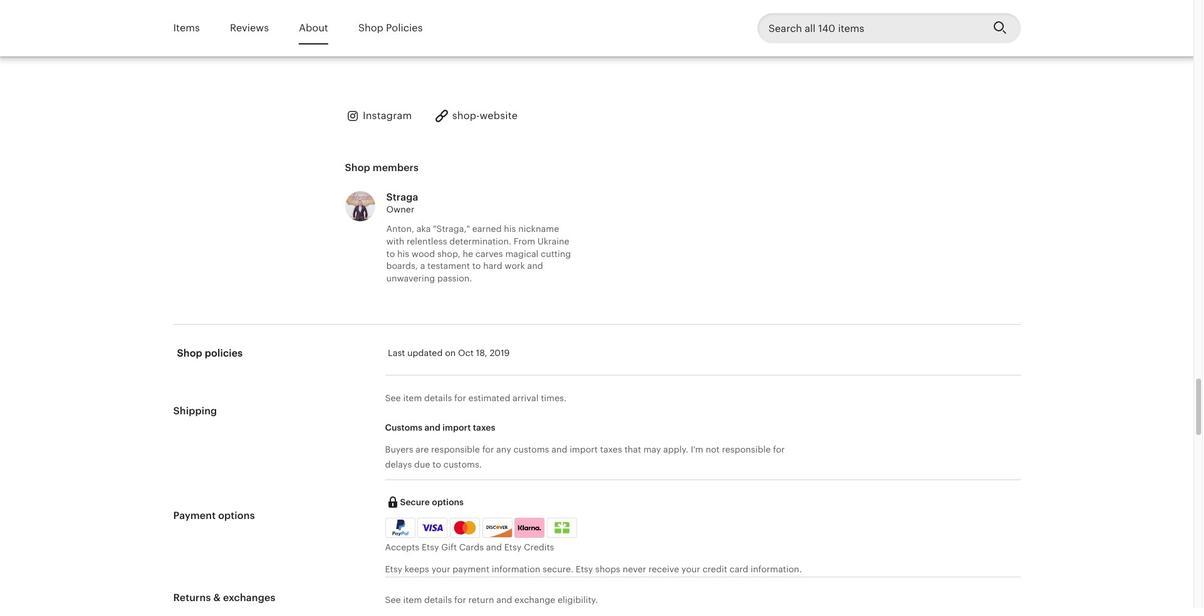 Task type: vqa. For each thing, say whether or not it's contained in the screenshot.
'Star Seller'
no



Task type: describe. For each thing, give the bounding box(es) containing it.
testament
[[428, 261, 470, 271]]

returns
[[173, 592, 211, 604]]

taxes inside buyers are responsible for any customs and import taxes that may apply. i'm not responsible for delays due to customs.
[[600, 445, 623, 455]]

earned
[[473, 224, 502, 234]]

never
[[623, 564, 647, 574]]

from
[[514, 236, 536, 246]]

visa image
[[422, 523, 443, 534]]

and inside buyers are responsible for any customs and import taxes that may apply. i'm not responsible for delays due to customs.
[[552, 445, 568, 455]]

and up are
[[425, 423, 441, 433]]

about
[[299, 22, 328, 34]]

cards
[[459, 543, 484, 553]]

1 responsible from the left
[[431, 445, 480, 455]]

policies
[[386, 22, 423, 34]]

wood
[[412, 249, 435, 259]]

owner
[[387, 204, 415, 214]]

shipping
[[173, 405, 217, 417]]

last updated on oct 18, 2019
[[388, 348, 510, 358]]

straga
[[387, 191, 419, 203]]

for for see item details for estimated arrival times.
[[455, 393, 466, 403]]

items link
[[173, 14, 200, 43]]

giftcard image
[[552, 523, 573, 534]]

due
[[414, 460, 430, 470]]

etsy keeps your payment information secure. etsy shops never receive your credit card information.
[[385, 564, 802, 574]]

cutting
[[541, 249, 571, 259]]

receive
[[649, 564, 680, 574]]

exchange
[[515, 595, 556, 605]]

shop for shop policies
[[358, 22, 384, 34]]

for for see item details for return and exchange eligibility.
[[455, 595, 466, 605]]

details for return
[[424, 595, 452, 605]]

shop-
[[453, 110, 480, 121]]

see for see item details for estimated arrival times.
[[385, 393, 401, 403]]

credits
[[524, 543, 555, 553]]

oct
[[458, 348, 474, 358]]

items
[[173, 22, 200, 34]]

shop,
[[438, 249, 461, 259]]

for for buyers are responsible for any customs and import taxes that may apply. i'm not responsible for delays due to customs.
[[483, 445, 494, 455]]

keeps
[[405, 564, 429, 574]]

boards,
[[387, 261, 418, 271]]

arrival
[[513, 393, 539, 403]]

buyers
[[385, 445, 414, 455]]

shop-website link
[[435, 109, 518, 124]]

0 horizontal spatial to
[[387, 249, 395, 259]]

1 your from the left
[[432, 564, 451, 574]]

not
[[706, 445, 720, 455]]

credit
[[703, 564, 728, 574]]

and inside anton, aka "straga," earned his nickname with relentless determination. from ukraine to his wood shop, he carves magical cutting boards, a testament to hard work and unwavering passion.
[[528, 261, 544, 271]]

information
[[492, 564, 541, 574]]

anton, aka "straga," earned his nickname with relentless determination. from ukraine to his wood shop, he carves magical cutting boards, a testament to hard work and unwavering passion.
[[387, 224, 571, 283]]

delays
[[385, 460, 412, 470]]

may
[[644, 445, 661, 455]]

instagram link
[[345, 109, 412, 124]]

times.
[[541, 393, 567, 403]]

policies
[[205, 348, 243, 360]]

magical
[[506, 249, 539, 259]]

item for see item details for estimated arrival times.
[[403, 393, 422, 403]]

with
[[387, 236, 405, 246]]

updated
[[408, 348, 443, 358]]

i'm
[[691, 445, 704, 455]]

a
[[421, 261, 425, 271]]

customs and import taxes
[[385, 423, 496, 433]]

information.
[[751, 564, 802, 574]]

relentless
[[407, 236, 447, 246]]

aka
[[417, 224, 431, 234]]

details for estimated
[[424, 393, 452, 403]]

ukraine
[[538, 236, 570, 246]]

shop policies
[[177, 348, 243, 360]]

on
[[445, 348, 456, 358]]

shop for shop members
[[345, 162, 370, 174]]

0 vertical spatial import
[[443, 423, 471, 433]]

&
[[213, 592, 221, 604]]

shop-website
[[453, 110, 518, 121]]

to inside buyers are responsible for any customs and import taxes that may apply. i'm not responsible for delays due to customs.
[[433, 460, 441, 470]]

shops
[[596, 564, 621, 574]]

that
[[625, 445, 642, 455]]

paypal image
[[387, 520, 414, 536]]

about link
[[299, 14, 328, 43]]

reviews link
[[230, 14, 269, 43]]



Task type: locate. For each thing, give the bounding box(es) containing it.
carves
[[476, 249, 503, 259]]

secure.
[[543, 564, 574, 574]]

options for payment options
[[218, 510, 255, 522]]

see item details for return and exchange eligibility.
[[385, 595, 598, 605]]

etsy left shops
[[576, 564, 593, 574]]

returns & exchanges
[[173, 592, 276, 604]]

see down accepts
[[385, 595, 401, 605]]

and right return
[[497, 595, 513, 605]]

return
[[469, 595, 494, 605]]

options for secure options
[[432, 497, 464, 507]]

your
[[432, 564, 451, 574], [682, 564, 701, 574]]

0 vertical spatial shop
[[358, 22, 384, 34]]

1 horizontal spatial options
[[432, 497, 464, 507]]

to
[[387, 249, 395, 259], [473, 261, 481, 271], [433, 460, 441, 470]]

item
[[403, 393, 422, 403], [403, 595, 422, 605]]

payment
[[453, 564, 490, 574]]

2 see from the top
[[385, 595, 401, 605]]

to down he
[[473, 261, 481, 271]]

see up customs
[[385, 393, 401, 403]]

1 vertical spatial details
[[424, 595, 452, 605]]

any
[[497, 445, 511, 455]]

shop left the 'members'
[[345, 162, 370, 174]]

your down the gift
[[432, 564, 451, 574]]

item for see item details for return and exchange eligibility.
[[403, 595, 422, 605]]

customs.
[[444, 460, 482, 470]]

see
[[385, 393, 401, 403], [385, 595, 401, 605]]

import
[[443, 423, 471, 433], [570, 445, 598, 455]]

2 horizontal spatial to
[[473, 261, 481, 271]]

2 vertical spatial to
[[433, 460, 441, 470]]

and right customs
[[552, 445, 568, 455]]

secure options
[[400, 497, 464, 507]]

0 horizontal spatial your
[[432, 564, 451, 574]]

his up boards, on the left top of the page
[[398, 249, 410, 259]]

1 horizontal spatial to
[[433, 460, 441, 470]]

options right payment
[[218, 510, 255, 522]]

eligibility.
[[558, 595, 598, 605]]

buyers are responsible for any customs and import taxes that may apply. i'm not responsible for delays due to customs.
[[385, 445, 785, 470]]

import inside buyers are responsible for any customs and import taxes that may apply. i'm not responsible for delays due to customs.
[[570, 445, 598, 455]]

for
[[455, 393, 466, 403], [483, 445, 494, 455], [774, 445, 785, 455], [455, 595, 466, 605]]

"straga,"
[[433, 224, 470, 234]]

1 item from the top
[[403, 393, 422, 403]]

responsible right not
[[722, 445, 771, 455]]

1 vertical spatial his
[[398, 249, 410, 259]]

2 vertical spatial shop
[[177, 348, 202, 360]]

2 responsible from the left
[[722, 445, 771, 455]]

estimated
[[469, 393, 511, 403]]

secure
[[400, 497, 430, 507]]

0 horizontal spatial his
[[398, 249, 410, 259]]

straga owner
[[387, 191, 419, 214]]

1 vertical spatial import
[[570, 445, 598, 455]]

hard
[[484, 261, 503, 271]]

to right due
[[433, 460, 441, 470]]

klarna image
[[515, 518, 545, 538]]

determination.
[[450, 236, 512, 246]]

your left credit
[[682, 564, 701, 574]]

2019
[[490, 348, 510, 358]]

options
[[432, 497, 464, 507], [218, 510, 255, 522]]

passion.
[[438, 273, 472, 283]]

1 horizontal spatial your
[[682, 564, 701, 574]]

shop policies link
[[358, 14, 423, 43]]

1 vertical spatial to
[[473, 261, 481, 271]]

to down with
[[387, 249, 395, 259]]

shop left policies
[[177, 348, 202, 360]]

item up customs
[[403, 393, 422, 403]]

payment
[[173, 510, 216, 522]]

2 your from the left
[[682, 564, 701, 574]]

customs
[[385, 423, 423, 433]]

1 horizontal spatial import
[[570, 445, 598, 455]]

options up visa icon
[[432, 497, 464, 507]]

1 vertical spatial item
[[403, 595, 422, 605]]

gift
[[442, 543, 457, 553]]

0 vertical spatial to
[[387, 249, 395, 259]]

item down "keeps"
[[403, 595, 422, 605]]

1 details from the top
[[424, 393, 452, 403]]

0 vertical spatial options
[[432, 497, 464, 507]]

details
[[424, 393, 452, 403], [424, 595, 452, 605]]

0 vertical spatial details
[[424, 393, 452, 403]]

work
[[505, 261, 525, 271]]

0 vertical spatial his
[[504, 224, 516, 234]]

shop members
[[345, 162, 419, 174]]

shop for shop policies
[[177, 348, 202, 360]]

etsy up information
[[505, 543, 522, 553]]

taxes left that
[[600, 445, 623, 455]]

website
[[480, 110, 518, 121]]

see for see item details for return and exchange eligibility.
[[385, 595, 401, 605]]

he
[[463, 249, 473, 259]]

etsy left "keeps"
[[385, 564, 403, 574]]

unwavering
[[387, 273, 435, 283]]

apply.
[[664, 445, 689, 455]]

card
[[730, 564, 749, 574]]

nickname
[[519, 224, 559, 234]]

2 details from the top
[[424, 595, 452, 605]]

1 horizontal spatial his
[[504, 224, 516, 234]]

and down magical
[[528, 261, 544, 271]]

1 horizontal spatial taxes
[[600, 445, 623, 455]]

see item details for estimated arrival times.
[[385, 393, 567, 403]]

import down 'see item details for estimated arrival times.'
[[443, 423, 471, 433]]

shop policies
[[358, 22, 423, 34]]

0 horizontal spatial options
[[218, 510, 255, 522]]

and
[[528, 261, 544, 271], [425, 423, 441, 433], [552, 445, 568, 455], [486, 543, 502, 553], [497, 595, 513, 605]]

his up from
[[504, 224, 516, 234]]

import left that
[[570, 445, 598, 455]]

shop left policies at top
[[358, 22, 384, 34]]

1 vertical spatial taxes
[[600, 445, 623, 455]]

Search all 140 items text field
[[758, 13, 983, 43]]

instagram
[[363, 110, 412, 121]]

exchanges
[[223, 592, 276, 604]]

accepts
[[385, 543, 420, 553]]

members
[[373, 162, 419, 174]]

anton,
[[387, 224, 415, 234]]

1 horizontal spatial responsible
[[722, 445, 771, 455]]

0 vertical spatial see
[[385, 393, 401, 403]]

reviews
[[230, 22, 269, 34]]

1 see from the top
[[385, 393, 401, 403]]

0 vertical spatial taxes
[[473, 423, 496, 433]]

0 horizontal spatial responsible
[[431, 445, 480, 455]]

discover image
[[483, 521, 513, 539]]

1 vertical spatial shop
[[345, 162, 370, 174]]

1 vertical spatial see
[[385, 595, 401, 605]]

2 item from the top
[[403, 595, 422, 605]]

mastercard image
[[452, 520, 478, 536]]

taxes down estimated
[[473, 423, 496, 433]]

18,
[[476, 348, 488, 358]]

responsible up customs.
[[431, 445, 480, 455]]

last
[[388, 348, 405, 358]]

responsible
[[431, 445, 480, 455], [722, 445, 771, 455]]

0 horizontal spatial taxes
[[473, 423, 496, 433]]

0 vertical spatial item
[[403, 393, 422, 403]]

1 vertical spatial options
[[218, 510, 255, 522]]

accepts etsy gift cards and etsy credits
[[385, 543, 555, 553]]

details down "keeps"
[[424, 595, 452, 605]]

and down discover icon
[[486, 543, 502, 553]]

0 horizontal spatial import
[[443, 423, 471, 433]]

are
[[416, 445, 429, 455]]

etsy left the gift
[[422, 543, 439, 553]]

details up customs and import taxes
[[424, 393, 452, 403]]

customs
[[514, 445, 550, 455]]

payment options
[[173, 510, 255, 522]]



